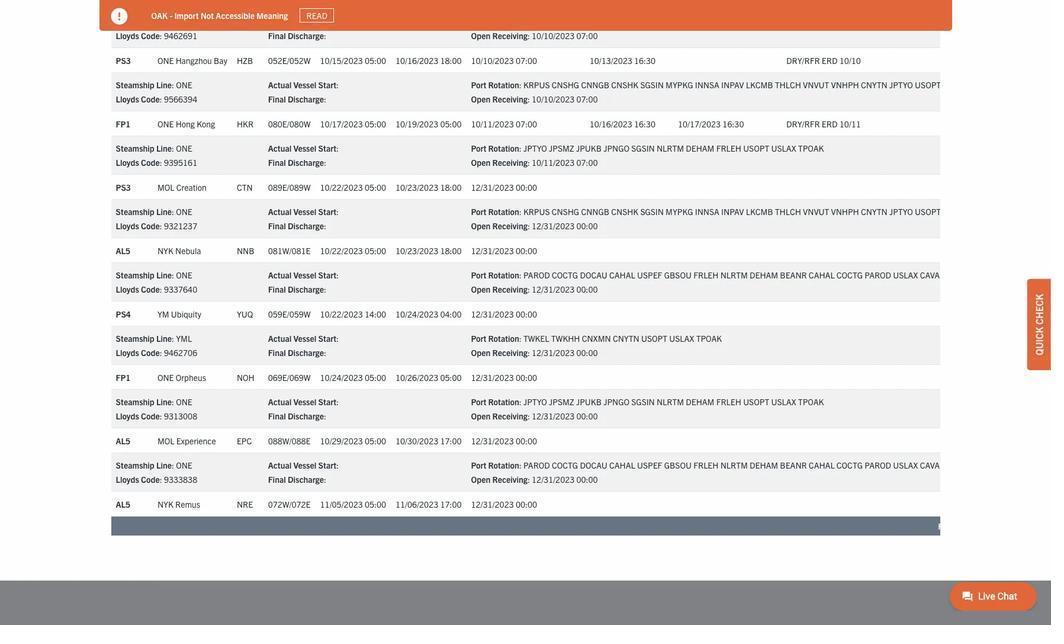 Task type: locate. For each thing, give the bounding box(es) containing it.
final for : 9462691
[[268, 31, 286, 41]]

vnhph for port rotation : krpus cnshg cnngb cnshk sgsin mypkg innsa inpav lkcmb thlch vnvut vnhph cnytn jptyo usopt uslax tpoak open receiving : 12/31/2023 00:00
[[832, 206, 860, 217]]

0 vertical spatial cnshk
[[612, 80, 639, 90]]

3 vessel from the top
[[294, 143, 317, 154]]

cnshk for 07:00
[[612, 80, 639, 90]]

final up 088w/088e
[[268, 411, 286, 422]]

0 vertical spatial 10/23/2023
[[396, 182, 439, 193]]

0 vertical spatial beanr
[[781, 270, 807, 281]]

start for steamship line : one lloyds code : 9395161
[[318, 143, 337, 154]]

jpukb down port rotation : twkel twkhh cnxmn cnytn usopt uslax tpoak open receiving : 12/31/2023 00:00 at the bottom of page
[[577, 397, 602, 407]]

line for 9462691
[[156, 16, 172, 27]]

1 jpngo from the top
[[604, 143, 630, 154]]

0 horizontal spatial 10/17/2023
[[320, 118, 363, 129]]

sgsin inside port rotation : jptyo jpsmz jpukb jpngo sgsin nlrtm deham frleh usopt uslax tpoak open receiving : 10/11/2023 07:00
[[632, 143, 655, 154]]

tpoak inside port rotation : jptyo jpsmz jpukb jpngo sgsin nlrtm deham frleh usopt uslax tpoak open receiving : 12/31/2023 00:00
[[799, 397, 824, 407]]

steamship line : one lloyds code : 9333838
[[116, 460, 197, 485]]

6 actual vessel start : final discharge : from the top
[[268, 333, 339, 358]]

1 start from the top
[[318, 16, 337, 27]]

14:00
[[365, 309, 386, 319]]

5 code from the top
[[141, 284, 160, 295]]

line for 9321237
[[156, 206, 172, 217]]

tpoak inside port rotation : jptyo jpsmz jpukb jpngo sgsin nlrtm deham frleh usopt uslax tpoak open receiving : 10/11/2023 07:00
[[799, 143, 824, 154]]

1 dry/rfr from the top
[[787, 55, 820, 66]]

0 vertical spatial cnytn
[[862, 80, 888, 90]]

line up 9462691
[[156, 16, 172, 27]]

1 cnngb from the top
[[582, 80, 610, 90]]

10/11/2023 inside port rotation : jptyo jpsmz jpukb jpngo sgsin nlrtm deham frleh usopt uslax tpoak open receiving : 10/11/2023 07:00
[[532, 157, 575, 168]]

steamship inside 'steamship line : one lloyds code : 9313008'
[[116, 397, 155, 407]]

8 line from the top
[[156, 460, 172, 471]]

sgsin inside port rotation : krpus cnshg cnngb cnshk sgsin mypkg innsa inpav lkcmb thlch vnvut vnhph cnytn jptyo usopt uslax tpoak open receiving : 10/10/2023 07:00
[[641, 80, 664, 90]]

6 rotation from the top
[[489, 397, 520, 407]]

line inside 'steamship line : one lloyds code : 9313008'
[[156, 397, 172, 407]]

05:00 for 080e/080w
[[365, 118, 386, 129]]

1 vertical spatial 10/11/2023
[[532, 157, 575, 168]]

0 vertical spatial uspef
[[638, 270, 663, 281]]

0 vertical spatial 10/22/2023
[[320, 182, 363, 193]]

discharge for : 9462706
[[288, 348, 324, 358]]

7 final from the top
[[268, 411, 286, 422]]

accessible
[[216, 10, 255, 20]]

innsa inside port rotation : krpus cnshg cnngb cnshk sgsin mypkg innsa inpav lkcmb thlch vnvut vnhph cnytn jptyo usopt uslax tpoak open receiving : 12/31/2023 00:00
[[696, 206, 720, 217]]

one for steamship line : one lloyds code : 9333838
[[176, 460, 192, 471]]

nyk for nyk remus
[[158, 499, 174, 510]]

actual
[[268, 16, 292, 27], [268, 80, 292, 90], [268, 143, 292, 154], [268, 206, 292, 217], [268, 270, 292, 281], [268, 333, 292, 344], [268, 397, 292, 407], [268, 460, 292, 471]]

18:00
[[441, 55, 462, 66], [441, 182, 462, 193], [441, 245, 462, 256]]

1 vertical spatial al5
[[116, 436, 130, 446]]

ps3 for mol creation
[[116, 182, 131, 193]]

fp1 up steamship line : one lloyds code : 9395161
[[116, 118, 131, 129]]

steamship for steamship line : one lloyds code : 9313008
[[116, 397, 155, 407]]

cnshk inside port rotation : krpus cnshg cnngb cnshk sgsin mypkg innsa inpav lkcmb thlch vnvut vnhph cnytn jptyo usopt uslax tpoak open receiving : 12/31/2023 00:00
[[612, 206, 639, 217]]

10/19/2023
[[396, 118, 439, 129]]

open inside port rotation : twkel twkhh cnxmn cnytn usopt uslax tpoak open receiving : 12/31/2023 00:00
[[471, 348, 491, 358]]

line up 9333838
[[156, 460, 172, 471]]

05:00 for 089e/089w
[[365, 182, 386, 193]]

6 actual from the top
[[268, 333, 292, 344]]

10/26/2023 05:00
[[396, 372, 462, 383]]

10/29/2023
[[320, 436, 363, 446]]

12/31/2023 inside port rotation : twkel twkhh cnxmn cnytn usopt uslax tpoak open receiving : 12/31/2023 00:00
[[532, 348, 575, 358]]

6 start from the top
[[318, 333, 337, 344]]

1 code from the top
[[141, 31, 160, 41]]

jpngo for 07:00
[[604, 143, 630, 154]]

cnshg
[[552, 80, 580, 90], [552, 206, 580, 217]]

jpngo inside port rotation : jptyo jpsmz jpukb jpngo sgsin nlrtm deham frleh usopt uslax tpoak open receiving : 10/11/2023 07:00
[[604, 143, 630, 154]]

1 vertical spatial gbsou
[[665, 460, 692, 471]]

discharge up 069e/069w
[[288, 348, 324, 358]]

vessel for steamship line : yml lloyds code : 9462691
[[294, 16, 317, 27]]

7 steamship from the top
[[116, 397, 155, 407]]

rotation inside port rotation : krpus cnshg cnngb cnshk sgsin mypkg innsa inpav lkcmb thlch vnvut vnhph cnytn jptyo usopt uslax tpoak open receiving : 10/10/2023 07:00
[[489, 80, 520, 90]]

discharge up 089e/089w
[[288, 157, 324, 168]]

1 vertical spatial uspef
[[638, 460, 663, 471]]

code up ym
[[141, 284, 160, 295]]

one for steamship line : one lloyds code : 9566394
[[176, 80, 192, 90]]

lloyds left 9395161
[[116, 157, 139, 168]]

vessel down 081w/081e
[[294, 270, 317, 281]]

16:30 right 10/13/2023
[[635, 55, 656, 66]]

actual vessel start : final discharge : up 052e/052w on the left top of page
[[268, 16, 339, 41]]

-
[[170, 10, 173, 20]]

lloyds
[[116, 31, 139, 41], [116, 94, 139, 105], [116, 157, 139, 168], [116, 221, 139, 231], [116, 284, 139, 295], [116, 348, 139, 358], [116, 411, 139, 422], [116, 474, 139, 485]]

tpoak inside port rotation : krpus cnshg cnngb cnshk sgsin mypkg innsa inpav lkcmb thlch vnvut vnhph cnytn jptyo usopt uslax tpoak open receiving : 10/10/2023 07:00
[[970, 80, 996, 90]]

2 lloyds from the top
[[116, 94, 139, 105]]

1 cnshk from the top
[[612, 80, 639, 90]]

3 actual vessel start : final discharge : from the top
[[268, 143, 339, 168]]

port inside port rotation : jptyo jpsmz jpukb jpngo sgsin nlrtm deham frleh usopt uslax tpoak open receiving : 12/31/2023 00:00
[[471, 397, 487, 407]]

steamship inside steamship line : one lloyds code : 9566394
[[116, 80, 155, 90]]

0 vertical spatial vnvut
[[804, 80, 830, 90]]

0 vertical spatial dry/rfr
[[787, 55, 820, 66]]

tpoak
[[970, 80, 996, 90], [799, 143, 824, 154], [970, 206, 996, 217], [976, 270, 1002, 281], [697, 333, 722, 344], [799, 397, 824, 407], [976, 460, 1002, 471]]

1 vertical spatial vnhph
[[832, 206, 860, 217]]

final up 059e/059w
[[268, 284, 286, 295]]

code inside 'steamship line : one lloyds code : 9313008'
[[141, 411, 160, 422]]

yml for steamship line : yml lloyds code : 9462706
[[176, 333, 192, 344]]

1 vertical spatial fp1
[[116, 372, 131, 383]]

10/22/2023 for 089e/089w
[[320, 182, 363, 193]]

1 port from the top
[[471, 80, 487, 90]]

0 vertical spatial cnngb
[[582, 80, 610, 90]]

discharge for : 9566394
[[288, 94, 324, 105]]

actual down 088w/088e
[[268, 460, 292, 471]]

hong
[[176, 118, 195, 129]]

10/24/2023
[[396, 309, 439, 319], [320, 372, 363, 383]]

final up 081w/081e
[[268, 221, 286, 231]]

0 vertical spatial ps3
[[116, 55, 131, 66]]

1 vertical spatial port rotation : parod coctg docau cahal uspef gbsou frleh nlrtm deham beanr cahal coctg parod uslax cavan usopt tpoak open receiving : 12/31/2023 00:00
[[471, 460, 1002, 485]]

line for 9333838
[[156, 460, 172, 471]]

cavan for steamship line : one lloyds code : 9337640
[[921, 270, 946, 281]]

lkcmb inside port rotation : krpus cnshg cnngb cnshk sgsin mypkg innsa inpav lkcmb thlch vnvut vnhph cnytn jptyo usopt uslax tpoak open receiving : 10/10/2023 07:00
[[746, 80, 774, 90]]

18:00 for 052e/052w
[[441, 55, 462, 66]]

actual vessel start : final discharge : up 088w/088e
[[268, 397, 339, 422]]

actual down 080e/080w
[[268, 143, 292, 154]]

open
[[471, 31, 491, 41], [471, 94, 491, 105], [471, 157, 491, 168], [471, 221, 491, 231], [471, 284, 491, 295], [471, 348, 491, 358], [471, 411, 491, 422], [471, 474, 491, 485]]

1 jpsmz from the top
[[549, 143, 575, 154]]

actual vessel start : final discharge : down 080e/080w
[[268, 143, 339, 168]]

uslax inside port rotation : jptyo jpsmz jpukb jpngo sgsin nlrtm deham frleh usopt uslax tpoak open receiving : 12/31/2023 00:00
[[772, 397, 797, 407]]

steamship line : yml lloyds code : 9462691
[[116, 16, 197, 41]]

6 12/31/2023 00:00 from the top
[[471, 499, 537, 510]]

1 beanr from the top
[[781, 270, 807, 281]]

8 actual from the top
[[268, 460, 292, 471]]

2 jpukb from the top
[[577, 397, 602, 407]]

10/23/2023 18:00
[[396, 182, 462, 193], [396, 245, 462, 256]]

code left 9462706
[[141, 348, 160, 358]]

0 vertical spatial jpngo
[[604, 143, 630, 154]]

1 12/31/2023 00:00 from the top
[[471, 182, 537, 193]]

discharge up 080e/080w
[[288, 94, 324, 105]]

nyk left the remus
[[158, 499, 174, 510]]

actual vessel start : final discharge : for : 9462706
[[268, 333, 339, 358]]

line up '9321237'
[[156, 206, 172, 217]]

jpsmz for 12/31/2023
[[549, 397, 575, 407]]

steamship inside steamship line : one lloyds code : 9321237
[[116, 206, 155, 217]]

cnytn inside port rotation : twkel twkhh cnxmn cnytn usopt uslax tpoak open receiving : 12/31/2023 00:00
[[613, 333, 640, 344]]

mol down 9313008
[[158, 436, 174, 446]]

lloyds left 9333838
[[116, 474, 139, 485]]

vnvut inside port rotation : krpus cnshg cnngb cnshk sgsin mypkg innsa inpav lkcmb thlch vnvut vnhph cnytn jptyo usopt uslax tpoak open receiving : 12/31/2023 00:00
[[804, 206, 830, 217]]

one inside steamship line : one lloyds code : 9337640
[[176, 270, 192, 281]]

cnshg for 12/31/2023
[[552, 206, 580, 217]]

cnytn inside port rotation : krpus cnshg cnngb cnshk sgsin mypkg innsa inpav lkcmb thlch vnvut vnhph cnytn jptyo usopt uslax tpoak open receiving : 12/31/2023 00:00
[[862, 206, 888, 217]]

line up 9395161
[[156, 143, 172, 154]]

05:00 for 072w/072e
[[365, 499, 386, 510]]

1 horizontal spatial 10/16/2023
[[590, 118, 633, 129]]

2 line from the top
[[156, 80, 172, 90]]

0 vertical spatial nyk
[[158, 245, 174, 256]]

final for : 9566394
[[268, 94, 286, 105]]

1 vertical spatial ps3
[[116, 182, 131, 193]]

10/16/2023 16:30
[[590, 118, 656, 129]]

jpukb for 00:00
[[577, 397, 602, 407]]

2 vertical spatial al5
[[116, 499, 130, 510]]

0 vertical spatial gbsou
[[665, 270, 692, 281]]

1 vertical spatial mol
[[158, 436, 174, 446]]

10/24/2023 right 069e/069w
[[320, 372, 363, 383]]

krpus for 12/31/2023
[[524, 206, 550, 217]]

10/22/2023 for 081w/081e
[[320, 245, 363, 256]]

0 vertical spatial vnhph
[[832, 80, 860, 90]]

1 vertical spatial 10/10/2023
[[471, 55, 514, 66]]

0 vertical spatial fp1
[[116, 118, 131, 129]]

5 line from the top
[[156, 270, 172, 281]]

sgsin inside port rotation : jptyo jpsmz jpukb jpngo sgsin nlrtm deham frleh usopt uslax tpoak open receiving : 12/31/2023 00:00
[[632, 397, 655, 407]]

beanr for steamship line : one lloyds code : 9337640
[[781, 270, 807, 281]]

vnhph inside port rotation : krpus cnshg cnngb cnshk sgsin mypkg innsa inpav lkcmb thlch vnvut vnhph cnytn jptyo usopt uslax tpoak open receiving : 12/31/2023 00:00
[[832, 206, 860, 217]]

cnngb inside port rotation : krpus cnshg cnngb cnshk sgsin mypkg innsa inpav lkcmb thlch vnvut vnhph cnytn jptyo usopt uslax tpoak open receiving : 12/31/2023 00:00
[[582, 206, 610, 217]]

2 10/23/2023 from the top
[[396, 245, 439, 256]]

10/24/2023 for 10/24/2023 05:00
[[320, 372, 363, 383]]

3 start from the top
[[318, 143, 337, 154]]

1 vertical spatial beanr
[[781, 460, 807, 471]]

cnshg inside port rotation : krpus cnshg cnngb cnshk sgsin mypkg innsa inpav lkcmb thlch vnvut vnhph cnytn jptyo usopt uslax tpoak open receiving : 12/31/2023 00:00
[[552, 206, 580, 217]]

code inside steamship line : yml lloyds code : 9462691
[[141, 31, 160, 41]]

lloyds inside steamship line : one lloyds code : 9566394
[[116, 94, 139, 105]]

al5 up the steamship line : one lloyds code : 9333838 in the left bottom of the page
[[116, 436, 130, 446]]

actual down 089e/089w
[[268, 206, 292, 217]]

vessel for steamship line : one lloyds code : 9333838
[[294, 460, 317, 471]]

displayed
[[970, 521, 1006, 532]]

nyk left nebula
[[158, 245, 174, 256]]

code down oak
[[141, 31, 160, 41]]

actual vessel start : final discharge :
[[268, 16, 339, 41], [268, 80, 339, 105], [268, 143, 339, 168], [268, 206, 339, 231], [268, 270, 339, 295], [268, 333, 339, 358], [268, 397, 339, 422], [268, 460, 339, 485]]

lloyds left '9321237'
[[116, 221, 139, 231]]

lloyds inside steamship line : yml lloyds code : 9462706
[[116, 348, 139, 358]]

mypkg inside port rotation : krpus cnshg cnngb cnshk sgsin mypkg innsa inpav lkcmb thlch vnvut vnhph cnytn jptyo usopt uslax tpoak open receiving : 12/31/2023 00:00
[[666, 206, 694, 217]]

lloyds inside 'steamship line : one lloyds code : 9313008'
[[116, 411, 139, 422]]

one inside steamship line : one lloyds code : 9321237
[[176, 206, 192, 217]]

dry/rfr for dry/rfr erd 10/10
[[787, 55, 820, 66]]

vessel for steamship line : yml lloyds code : 9462706
[[294, 333, 317, 344]]

al5 down steamship line : one lloyds code : 9321237
[[116, 245, 130, 256]]

actual for steamship line : one lloyds code : 9566394
[[268, 80, 292, 90]]

16:30 up port rotation : jptyo jpsmz jpukb jpngo sgsin nlrtm deham frleh usopt uslax tpoak open receiving : 10/11/2023 07:00
[[635, 118, 656, 129]]

actual vessel start : final discharge : up 081w/081e
[[268, 206, 339, 231]]

cnshk
[[612, 80, 639, 90], [612, 206, 639, 217]]

one for steamship line : one lloyds code : 9321237
[[176, 206, 192, 217]]

al5 down the steamship line : one lloyds code : 9333838 in the left bottom of the page
[[116, 499, 130, 510]]

3 10/22/2023 from the top
[[320, 309, 363, 319]]

nyk
[[158, 245, 174, 256], [158, 499, 174, 510]]

port rotation : parod coctg docau cahal uspef gbsou frleh nlrtm deham beanr cahal coctg parod uslax cavan usopt tpoak open receiving : 12/31/2023 00:00 for 9337640
[[471, 270, 1002, 295]]

vessel down 089e/089w
[[294, 206, 317, 217]]

0 vertical spatial erd
[[822, 55, 838, 66]]

18:00 for 089e/089w
[[441, 182, 462, 193]]

2 cnngb from the top
[[582, 206, 610, 217]]

0 vertical spatial 10/24/2023
[[396, 309, 439, 319]]

discharge up 088w/088e
[[288, 411, 324, 422]]

0 vertical spatial 17:00
[[441, 436, 462, 446]]

2 vertical spatial 10/22/2023
[[320, 309, 363, 319]]

1 vertical spatial vnvut
[[804, 206, 830, 217]]

2 rotation from the top
[[489, 143, 520, 154]]

1 vertical spatial dry/rfr
[[787, 118, 820, 129]]

krpus for 10/10/2023
[[524, 80, 550, 90]]

code left 9333838
[[141, 474, 160, 485]]

discharge up 059e/059w
[[288, 284, 324, 295]]

yuq
[[237, 309, 253, 319]]

1 vertical spatial 17:00
[[441, 499, 462, 510]]

1 vertical spatial cavan
[[921, 460, 946, 471]]

actual left 'read' link
[[268, 16, 292, 27]]

yml right -
[[176, 16, 192, 27]]

6 vessel from the top
[[294, 333, 317, 344]]

0 vertical spatial jpsmz
[[549, 143, 575, 154]]

10/15/2023 05:00
[[320, 55, 386, 66]]

footer
[[0, 581, 1052, 625]]

4 rotation from the top
[[489, 270, 520, 281]]

17:00 right '11/06/2023'
[[441, 499, 462, 510]]

3 final from the top
[[268, 157, 286, 168]]

0 vertical spatial 10/22/2023 05:00
[[320, 182, 386, 193]]

5 actual from the top
[[268, 270, 292, 281]]

10/10/2023
[[532, 31, 575, 41], [471, 55, 514, 66], [532, 94, 575, 105]]

receiving
[[493, 31, 528, 41], [493, 94, 528, 105], [493, 157, 528, 168], [493, 221, 528, 231], [493, 284, 528, 295], [493, 348, 528, 358], [493, 411, 528, 422], [493, 474, 528, 485]]

10/22/2023 left 14:00
[[320, 309, 363, 319]]

lloyds inside steamship line : one lloyds code : 9337640
[[116, 284, 139, 295]]

discharge down 'read' link
[[288, 31, 324, 41]]

code inside the steamship line : one lloyds code : 9333838
[[141, 474, 160, 485]]

1 vertical spatial cnytn
[[862, 206, 888, 217]]

gbsou
[[665, 270, 692, 281], [665, 460, 692, 471]]

jpsmz for 10/11/2023
[[549, 143, 575, 154]]

9313008
[[164, 411, 197, 422]]

dry/rfr left 10/10
[[787, 55, 820, 66]]

mol for mol experience
[[158, 436, 174, 446]]

lkcmb for 07:00
[[746, 80, 774, 90]]

gbsou for steamship line : one lloyds code : 9333838
[[665, 460, 692, 471]]

1 vertical spatial 10/23/2023 18:00
[[396, 245, 462, 256]]

bay
[[214, 55, 227, 66]]

actual vessel start : final discharge : down 059e/059w
[[268, 333, 339, 358]]

cnngb inside port rotation : krpus cnshg cnngb cnshk sgsin mypkg innsa inpav lkcmb thlch vnvut vnhph cnytn jptyo usopt uslax tpoak open receiving : 10/10/2023 07:00
[[582, 80, 610, 90]]

1 10/23/2023 from the top
[[396, 182, 439, 193]]

code inside steamship line : one lloyds code : 9395161
[[141, 157, 160, 168]]

uslax inside port rotation : twkel twkhh cnxmn cnytn usopt uslax tpoak open receiving : 12/31/2023 00:00
[[670, 333, 695, 344]]

052e/052w
[[268, 55, 311, 66]]

8 discharge from the top
[[288, 474, 324, 485]]

ym ubiquity
[[158, 309, 201, 319]]

1 uspef from the top
[[638, 270, 663, 281]]

12/31/2023 inside port rotation : krpus cnshg cnngb cnshk sgsin mypkg innsa inpav lkcmb thlch vnvut vnhph cnytn jptyo usopt uslax tpoak open receiving : 12/31/2023 00:00
[[532, 221, 575, 231]]

innsa
[[696, 80, 720, 90], [696, 206, 720, 217]]

5 start from the top
[[318, 270, 337, 281]]

vessel down 088w/088e
[[294, 460, 317, 471]]

7 rotation from the top
[[489, 460, 520, 471]]

code left 9395161
[[141, 157, 160, 168]]

start for steamship line : one lloyds code : 9313008
[[318, 397, 337, 407]]

1 rotation from the top
[[489, 80, 520, 90]]

line inside steamship line : one lloyds code : 9566394
[[156, 80, 172, 90]]

6 lloyds from the top
[[116, 348, 139, 358]]

6 code from the top
[[141, 348, 160, 358]]

ubiquity
[[171, 309, 201, 319]]

port inside port rotation : jptyo jpsmz jpukb jpngo sgsin nlrtm deham frleh usopt uslax tpoak open receiving : 10/11/2023 07:00
[[471, 143, 487, 154]]

1 horizontal spatial 10/24/2023
[[396, 309, 439, 319]]

thlch for : 12/31/2023 00:00
[[776, 206, 802, 217]]

07:00
[[577, 31, 598, 41], [516, 55, 537, 66], [577, 94, 598, 105], [516, 118, 537, 129], [577, 157, 598, 168]]

5 vessel from the top
[[294, 270, 317, 281]]

0 vertical spatial 18:00
[[441, 55, 462, 66]]

records displayed :
[[939, 521, 1012, 532]]

mol left 'creation'
[[158, 182, 174, 193]]

2 mypkg from the top
[[666, 206, 694, 217]]

cahal
[[610, 270, 636, 281], [809, 270, 835, 281], [610, 460, 636, 471], [809, 460, 835, 471]]

1 vertical spatial 10/23/2023
[[396, 245, 439, 256]]

code left '9321237'
[[141, 221, 160, 231]]

1 vertical spatial cnshk
[[612, 206, 639, 217]]

one up '9337640'
[[176, 270, 192, 281]]

10/17/2023 down port rotation : krpus cnshg cnngb cnshk sgsin mypkg innsa inpav lkcmb thlch vnvut vnhph cnytn jptyo usopt uslax tpoak open receiving : 10/10/2023 07:00
[[678, 118, 721, 129]]

2 actual vessel start : final discharge : from the top
[[268, 80, 339, 105]]

actual vessel start : final discharge : up 072w/072e
[[268, 460, 339, 485]]

fp1 for one orpheus
[[116, 372, 131, 383]]

cnshg inside port rotation : krpus cnshg cnngb cnshk sgsin mypkg innsa inpav lkcmb thlch vnvut vnhph cnytn jptyo usopt uslax tpoak open receiving : 10/10/2023 07:00
[[552, 80, 580, 90]]

17:00 right 10/30/2023
[[441, 436, 462, 446]]

3 port from the top
[[471, 206, 487, 217]]

vessel down 052e/052w on the left top of page
[[294, 80, 317, 90]]

fp1
[[116, 118, 131, 129], [116, 372, 131, 383]]

17:00 for 10/30/2023 17:00
[[441, 436, 462, 446]]

port
[[471, 80, 487, 90], [471, 143, 487, 154], [471, 206, 487, 217], [471, 270, 487, 281], [471, 333, 487, 344], [471, 397, 487, 407], [471, 460, 487, 471]]

1 10/23/2023 18:00 from the top
[[396, 182, 462, 193]]

actual vessel start : final discharge : up 080e/080w
[[268, 80, 339, 105]]

1 10/17/2023 from the left
[[320, 118, 363, 129]]

0 vertical spatial docau
[[580, 270, 608, 281]]

2 10/22/2023 05:00 from the top
[[320, 245, 386, 256]]

8 start from the top
[[318, 460, 337, 471]]

2 18:00 from the top
[[441, 182, 462, 193]]

al5
[[116, 245, 130, 256], [116, 436, 130, 446], [116, 499, 130, 510]]

final down meaning
[[268, 31, 286, 41]]

code inside steamship line : one lloyds code : 9321237
[[141, 221, 160, 231]]

one up 9313008
[[176, 397, 192, 407]]

jpsmz inside port rotation : jptyo jpsmz jpukb jpngo sgsin nlrtm deham frleh usopt uslax tpoak open receiving : 12/31/2023 00:00
[[549, 397, 575, 407]]

6 open from the top
[[471, 348, 491, 358]]

usopt inside port rotation : twkel twkhh cnxmn cnytn usopt uslax tpoak open receiving : 12/31/2023 00:00
[[642, 333, 668, 344]]

mypkg
[[666, 80, 694, 90], [666, 206, 694, 217]]

1 vertical spatial jpukb
[[577, 397, 602, 407]]

lloyds inside steamship line : one lloyds code : 9321237
[[116, 221, 139, 231]]

7 open from the top
[[471, 411, 491, 422]]

1 10/22/2023 05:00 from the top
[[320, 182, 386, 193]]

0 vertical spatial mypkg
[[666, 80, 694, 90]]

1 fp1 from the top
[[116, 118, 131, 129]]

2 vertical spatial cnytn
[[613, 333, 640, 344]]

0 horizontal spatial 10/24/2023
[[320, 372, 363, 383]]

16:30
[[635, 55, 656, 66], [635, 118, 656, 129], [723, 118, 744, 129]]

lloyds down the ps4 on the left of page
[[116, 348, 139, 358]]

2 vertical spatial 10/10/2023
[[532, 94, 575, 105]]

1 docau from the top
[[580, 270, 608, 281]]

1 10/22/2023 from the top
[[320, 182, 363, 193]]

jpukb inside port rotation : jptyo jpsmz jpukb jpngo sgsin nlrtm deham frleh usopt uslax tpoak open receiving : 10/11/2023 07:00
[[577, 143, 602, 154]]

1 vertical spatial cnngb
[[582, 206, 610, 217]]

actual down 069e/069w
[[268, 397, 292, 407]]

lloyds inside steamship line : yml lloyds code : 9462691
[[116, 31, 139, 41]]

actual down 081w/081e
[[268, 270, 292, 281]]

9395161
[[164, 157, 197, 168]]

line inside steamship line : one lloyds code : 9395161
[[156, 143, 172, 154]]

final up 089e/089w
[[268, 157, 286, 168]]

0 vertical spatial jpukb
[[577, 143, 602, 154]]

jptyo inside port rotation : krpus cnshg cnngb cnshk sgsin mypkg innsa inpav lkcmb thlch vnvut vnhph cnytn jptyo usopt uslax tpoak open receiving : 12/31/2023 00:00
[[890, 206, 914, 217]]

inpav inside port rotation : krpus cnshg cnngb cnshk sgsin mypkg innsa inpav lkcmb thlch vnvut vnhph cnytn jptyo usopt uslax tpoak open receiving : 10/10/2023 07:00
[[722, 80, 745, 90]]

10/10/2023 down open receiving : 10/10/2023 07:00 in the top of the page
[[471, 55, 514, 66]]

one up 9566394
[[176, 80, 192, 90]]

2 docau from the top
[[580, 460, 608, 471]]

2 actual from the top
[[268, 80, 292, 90]]

fp1 for one hong kong
[[116, 118, 131, 129]]

jpsmz
[[549, 143, 575, 154], [549, 397, 575, 407]]

3 steamship from the top
[[116, 143, 155, 154]]

rotation inside port rotation : jptyo jpsmz jpukb jpngo sgsin nlrtm deham frleh usopt uslax tpoak open receiving : 12/31/2023 00:00
[[489, 397, 520, 407]]

1 discharge from the top
[[288, 31, 324, 41]]

steamship
[[116, 16, 155, 27], [116, 80, 155, 90], [116, 143, 155, 154], [116, 206, 155, 217], [116, 270, 155, 281], [116, 333, 155, 344], [116, 397, 155, 407], [116, 460, 155, 471]]

inpav inside port rotation : krpus cnshg cnngb cnshk sgsin mypkg innsa inpav lkcmb thlch vnvut vnhph cnytn jptyo usopt uslax tpoak open receiving : 12/31/2023 00:00
[[722, 206, 745, 217]]

8 receiving from the top
[[493, 474, 528, 485]]

5 12/31/2023 00:00 from the top
[[471, 436, 537, 446]]

steamship inside steamship line : one lloyds code : 9337640
[[116, 270, 155, 281]]

0 horizontal spatial 10/16/2023
[[396, 55, 439, 66]]

0 vertical spatial port rotation : parod coctg docau cahal uspef gbsou frleh nlrtm deham beanr cahal coctg parod uslax cavan usopt tpoak open receiving : 12/31/2023 00:00
[[471, 270, 1002, 295]]

1 vertical spatial 10/22/2023 05:00
[[320, 245, 386, 256]]

2 nyk from the top
[[158, 499, 174, 510]]

fp1 down steamship line : yml lloyds code : 9462706
[[116, 372, 131, 383]]

4 final from the top
[[268, 221, 286, 231]]

3 line from the top
[[156, 143, 172, 154]]

1 horizontal spatial 10/17/2023
[[678, 118, 721, 129]]

cnshk for 00:00
[[612, 206, 639, 217]]

1 vertical spatial jpsmz
[[549, 397, 575, 407]]

10/17/2023 16:30
[[678, 118, 744, 129]]

10/22/2023 05:00 for 081w/081e
[[320, 245, 386, 256]]

rotation for steamship line : one lloyds code : 9333838
[[489, 460, 520, 471]]

1 vertical spatial cnshg
[[552, 206, 580, 217]]

jpsmz inside port rotation : jptyo jpsmz jpukb jpngo sgsin nlrtm deham frleh usopt uslax tpoak open receiving : 10/11/2023 07:00
[[549, 143, 575, 154]]

usopt inside port rotation : jptyo jpsmz jpukb jpngo sgsin nlrtm deham frleh usopt uslax tpoak open receiving : 10/11/2023 07:00
[[744, 143, 770, 154]]

vessel right meaning
[[294, 16, 317, 27]]

ps3 down solid image
[[116, 55, 131, 66]]

1 vertical spatial 10/16/2023
[[590, 118, 633, 129]]

cavan
[[921, 270, 946, 281], [921, 460, 946, 471]]

line up 9462706
[[156, 333, 172, 344]]

7 line from the top
[[156, 397, 172, 407]]

10/22/2023 right 081w/081e
[[320, 245, 363, 256]]

line inside the steamship line : one lloyds code : 9333838
[[156, 460, 172, 471]]

0 vertical spatial innsa
[[696, 80, 720, 90]]

jpngo for 00:00
[[604, 397, 630, 407]]

1 vertical spatial erd
[[822, 118, 838, 129]]

not
[[201, 10, 214, 20]]

actual down 052e/052w on the left top of page
[[268, 80, 292, 90]]

final for : 9313008
[[268, 411, 286, 422]]

one
[[158, 55, 174, 66], [176, 80, 192, 90], [158, 118, 174, 129], [176, 143, 192, 154], [176, 206, 192, 217], [176, 270, 192, 281], [158, 372, 174, 383], [176, 397, 192, 407], [176, 460, 192, 471]]

10/19/2023 05:00
[[396, 118, 462, 129]]

5 discharge from the top
[[288, 284, 324, 295]]

code inside steamship line : one lloyds code : 9337640
[[141, 284, 160, 295]]

line inside steamship line : yml lloyds code : 9462706
[[156, 333, 172, 344]]

actual vessel start : final discharge : for : 9462691
[[268, 16, 339, 41]]

1 vertical spatial 18:00
[[441, 182, 462, 193]]

line inside steamship line : one lloyds code : 9337640
[[156, 270, 172, 281]]

10/16/2023 for 10/16/2023 16:30
[[590, 118, 633, 129]]

0 vertical spatial cnshg
[[552, 80, 580, 90]]

7 vessel from the top
[[294, 397, 317, 407]]

port inside port rotation : krpus cnshg cnngb cnshk sgsin mypkg innsa inpav lkcmb thlch vnvut vnhph cnytn jptyo usopt uslax tpoak open receiving : 12/31/2023 00:00
[[471, 206, 487, 217]]

jpukb inside port rotation : jptyo jpsmz jpukb jpngo sgsin nlrtm deham frleh usopt uslax tpoak open receiving : 12/31/2023 00:00
[[577, 397, 602, 407]]

steamship for steamship line : one lloyds code : 9321237
[[116, 206, 155, 217]]

2 start from the top
[[318, 80, 337, 90]]

deham inside port rotation : jptyo jpsmz jpukb jpngo sgsin nlrtm deham frleh usopt uslax tpoak open receiving : 10/11/2023 07:00
[[686, 143, 715, 154]]

lloyds left 9566394
[[116, 94, 139, 105]]

18:00 for 081w/081e
[[441, 245, 462, 256]]

yml up 9462706
[[176, 333, 192, 344]]

0 vertical spatial 10/10/2023
[[532, 31, 575, 41]]

rotation for steamship line : one lloyds code : 9321237
[[489, 206, 520, 217]]

al5 for nyk nebula
[[116, 245, 130, 256]]

one left orpheus
[[158, 372, 174, 383]]

10/24/2023 left 04:00
[[396, 309, 439, 319]]

code for : 9566394
[[141, 94, 160, 105]]

10/17/2023
[[320, 118, 363, 129], [678, 118, 721, 129]]

ps3 down steamship line : one lloyds code : 9395161
[[116, 182, 131, 193]]

jptyo inside port rotation : krpus cnshg cnngb cnshk sgsin mypkg innsa inpav lkcmb thlch vnvut vnhph cnytn jptyo usopt uslax tpoak open receiving : 10/10/2023 07:00
[[890, 80, 914, 90]]

0 vertical spatial lkcmb
[[746, 80, 774, 90]]

beanr
[[781, 270, 807, 281], [781, 460, 807, 471]]

uslax
[[944, 80, 969, 90], [772, 143, 797, 154], [944, 206, 969, 217], [894, 270, 919, 281], [670, 333, 695, 344], [772, 397, 797, 407], [894, 460, 919, 471]]

2 10/17/2023 from the left
[[678, 118, 721, 129]]

17:00
[[441, 436, 462, 446], [441, 499, 462, 510]]

vessel down 059e/059w
[[294, 333, 317, 344]]

10/17/2023 for 10/17/2023 16:30
[[678, 118, 721, 129]]

1 vertical spatial nyk
[[158, 499, 174, 510]]

one up 9333838
[[176, 460, 192, 471]]

3 al5 from the top
[[116, 499, 130, 510]]

16:30 for 10/16/2023 16:30
[[635, 118, 656, 129]]

8 lloyds from the top
[[116, 474, 139, 485]]

1 18:00 from the top
[[441, 55, 462, 66]]

final up 072w/072e
[[268, 474, 286, 485]]

rotation inside port rotation : krpus cnshg cnngb cnshk sgsin mypkg innsa inpav lkcmb thlch vnvut vnhph cnytn jptyo usopt uslax tpoak open receiving : 12/31/2023 00:00
[[489, 206, 520, 217]]

lkcmb
[[746, 80, 774, 90], [746, 206, 774, 217]]

1 vertical spatial mypkg
[[666, 206, 694, 217]]

10/10/2023 up 10/10/2023 07:00
[[532, 31, 575, 41]]

solid image
[[111, 8, 128, 25]]

innsa inside port rotation : krpus cnshg cnngb cnshk sgsin mypkg innsa inpav lkcmb thlch vnvut vnhph cnytn jptyo usopt uslax tpoak open receiving : 10/10/2023 07:00
[[696, 80, 720, 90]]

10/22/2023 for 059e/059w
[[320, 309, 363, 319]]

parod
[[524, 270, 550, 281], [865, 270, 892, 281], [524, 460, 550, 471], [865, 460, 892, 471]]

2 vnvut from the top
[[804, 206, 830, 217]]

line up '9337640'
[[156, 270, 172, 281]]

inpav for : 12/31/2023 00:00
[[722, 206, 745, 217]]

jpukb down 10/16/2023 16:30
[[577, 143, 602, 154]]

10/17/2023 right 080e/080w
[[320, 118, 363, 129]]

ps3
[[116, 55, 131, 66], [116, 182, 131, 193]]

0 vertical spatial cavan
[[921, 270, 946, 281]]

nlrtm inside port rotation : jptyo jpsmz jpukb jpngo sgsin nlrtm deham frleh usopt uslax tpoak open receiving : 10/11/2023 07:00
[[657, 143, 684, 154]]

0 vertical spatial thlch
[[776, 80, 802, 90]]

check
[[1034, 294, 1046, 324]]

2 dry/rfr from the top
[[787, 118, 820, 129]]

1 vertical spatial lkcmb
[[746, 206, 774, 217]]

vnvut for port rotation : krpus cnshg cnngb cnshk sgsin mypkg innsa inpav lkcmb thlch vnvut vnhph cnytn jptyo usopt uslax tpoak open receiving : 10/10/2023 07:00
[[804, 80, 830, 90]]

cnngb
[[582, 80, 610, 90], [582, 206, 610, 217]]

6 line from the top
[[156, 333, 172, 344]]

2 open from the top
[[471, 94, 491, 105]]

actual vessel start : final discharge : down 081w/081e
[[268, 270, 339, 295]]

lloyds left 9313008
[[116, 411, 139, 422]]

lloyds inside the steamship line : one lloyds code : 9333838
[[116, 474, 139, 485]]

2 vertical spatial 18:00
[[441, 245, 462, 256]]

2 cnshk from the top
[[612, 206, 639, 217]]

0 vertical spatial 10/23/2023 18:00
[[396, 182, 462, 193]]

yml inside steamship line : yml lloyds code : 9462706
[[176, 333, 192, 344]]

receiving inside port rotation : krpus cnshg cnngb cnshk sgsin mypkg innsa inpav lkcmb thlch vnvut vnhph cnytn jptyo usopt uslax tpoak open receiving : 12/31/2023 00:00
[[493, 221, 528, 231]]

port rotation : parod coctg docau cahal uspef gbsou frleh nlrtm deham beanr cahal coctg parod uslax cavan usopt tpoak open receiving : 12/31/2023 00:00 for 9333838
[[471, 460, 1002, 485]]

beanr for steamship line : one lloyds code : 9333838
[[781, 460, 807, 471]]

1 vertical spatial 10/22/2023
[[320, 245, 363, 256]]

1 vertical spatial thlch
[[776, 206, 802, 217]]

line for 9337640
[[156, 270, 172, 281]]

1 vertical spatial krpus
[[524, 206, 550, 217]]

steamship inside steamship line : yml lloyds code : 9462691
[[116, 16, 155, 27]]

10/11/2023
[[471, 118, 514, 129], [532, 157, 575, 168]]

8 code from the top
[[141, 474, 160, 485]]

line inside steamship line : yml lloyds code : 9462691
[[156, 16, 172, 27]]

0 vertical spatial 10/11/2023
[[471, 118, 514, 129]]

0 vertical spatial krpus
[[524, 80, 550, 90]]

1 vertical spatial innsa
[[696, 206, 720, 217]]

2 receiving from the top
[[493, 94, 528, 105]]

3 actual from the top
[[268, 143, 292, 154]]

jpukb
[[577, 143, 602, 154], [577, 397, 602, 407]]

0 vertical spatial 10/16/2023
[[396, 55, 439, 66]]

0 vertical spatial mol
[[158, 182, 174, 193]]

line
[[156, 16, 172, 27], [156, 80, 172, 90], [156, 143, 172, 154], [156, 206, 172, 217], [156, 270, 172, 281], [156, 333, 172, 344], [156, 397, 172, 407], [156, 460, 172, 471]]

1 vertical spatial yml
[[176, 333, 192, 344]]

vessel down 080e/080w
[[294, 143, 317, 154]]

final
[[268, 31, 286, 41], [268, 94, 286, 105], [268, 157, 286, 168], [268, 221, 286, 231], [268, 284, 286, 295], [268, 348, 286, 358], [268, 411, 286, 422], [268, 474, 286, 485]]

081w/081e
[[268, 245, 311, 256]]

2 jpsmz from the top
[[549, 397, 575, 407]]

5 steamship from the top
[[116, 270, 155, 281]]

rotation inside port rotation : jptyo jpsmz jpukb jpngo sgsin nlrtm deham frleh usopt uslax tpoak open receiving : 10/11/2023 07:00
[[489, 143, 520, 154]]

one left hangzhou
[[158, 55, 174, 66]]

orpheus
[[176, 372, 206, 383]]

4 actual vessel start : final discharge : from the top
[[268, 206, 339, 231]]

open inside port rotation : krpus cnshg cnngb cnshk sgsin mypkg innsa inpav lkcmb thlch vnvut vnhph cnytn jptyo usopt uslax tpoak open receiving : 10/10/2023 07:00
[[471, 94, 491, 105]]

open inside port rotation : jptyo jpsmz jpukb jpngo sgsin nlrtm deham frleh usopt uslax tpoak open receiving : 12/31/2023 00:00
[[471, 411, 491, 422]]

erd left 10/11
[[822, 118, 838, 129]]

code for : 9333838
[[141, 474, 160, 485]]

2 10/22/2023 from the top
[[320, 245, 363, 256]]

12/31/2023 00:00
[[471, 182, 537, 193], [471, 245, 537, 256], [471, 309, 537, 319], [471, 372, 537, 383], [471, 436, 537, 446], [471, 499, 537, 510]]

7 port from the top
[[471, 460, 487, 471]]

lloyds for steamship line : one lloyds code : 9395161
[[116, 157, 139, 168]]

quick check link
[[1028, 279, 1052, 370]]

port for steamship line : one lloyds code : 9321237
[[471, 206, 487, 217]]

mypkg for : 10/10/2023 07:00
[[666, 80, 694, 90]]

sgsin
[[641, 80, 664, 90], [632, 143, 655, 154], [641, 206, 664, 217], [632, 397, 655, 407]]

cavan for steamship line : one lloyds code : 9333838
[[921, 460, 946, 471]]

read link
[[300, 8, 334, 23]]

code for : 9321237
[[141, 221, 160, 231]]

vnvut inside port rotation : krpus cnshg cnngb cnshk sgsin mypkg innsa inpav lkcmb thlch vnvut vnhph cnytn jptyo usopt uslax tpoak open receiving : 10/10/2023 07:00
[[804, 80, 830, 90]]

2 uspef from the top
[[638, 460, 663, 471]]

cnytn inside port rotation : krpus cnshg cnngb cnshk sgsin mypkg innsa inpav lkcmb thlch vnvut vnhph cnytn jptyo usopt uslax tpoak open receiving : 10/10/2023 07:00
[[862, 80, 888, 90]]

5 port from the top
[[471, 333, 487, 344]]

discharge up 081w/081e
[[288, 221, 324, 231]]

docau for steamship line : one lloyds code : 9337640
[[580, 270, 608, 281]]

lloyds down solid image
[[116, 31, 139, 41]]

sgsin inside port rotation : krpus cnshg cnngb cnshk sgsin mypkg innsa inpav lkcmb thlch vnvut vnhph cnytn jptyo usopt uslax tpoak open receiving : 12/31/2023 00:00
[[641, 206, 664, 217]]

2 port rotation : parod coctg docau cahal uspef gbsou frleh nlrtm deham beanr cahal coctg parod uslax cavan usopt tpoak open receiving : 12/31/2023 00:00 from the top
[[471, 460, 1002, 485]]

10/10/2023 up 10/11/2023 07:00
[[532, 94, 575, 105]]

actual down 059e/059w
[[268, 333, 292, 344]]

1 vertical spatial 10/24/2023
[[320, 372, 363, 383]]

10/10/2023 inside port rotation : krpus cnshg cnngb cnshk sgsin mypkg innsa inpav lkcmb thlch vnvut vnhph cnytn jptyo usopt uslax tpoak open receiving : 10/10/2023 07:00
[[532, 94, 575, 105]]

6 port from the top
[[471, 397, 487, 407]]

port for steamship line : one lloyds code : 9566394
[[471, 80, 487, 90]]

3 open from the top
[[471, 157, 491, 168]]

2 beanr from the top
[[781, 460, 807, 471]]

one up 9395161
[[176, 143, 192, 154]]

dry/rfr left 10/11
[[787, 118, 820, 129]]

yml inside steamship line : yml lloyds code : 9462691
[[176, 16, 192, 27]]

discharge up 072w/072e
[[288, 474, 324, 485]]

erd left 10/10
[[822, 55, 838, 66]]

jptyo inside port rotation : jptyo jpsmz jpukb jpngo sgsin nlrtm deham frleh usopt uslax tpoak open receiving : 12/31/2023 00:00
[[524, 397, 547, 407]]

vessel down 069e/069w
[[294, 397, 317, 407]]

0 vertical spatial yml
[[176, 16, 192, 27]]

0 vertical spatial al5
[[116, 245, 130, 256]]

port inside port rotation : krpus cnshg cnngb cnshk sgsin mypkg innsa inpav lkcmb thlch vnvut vnhph cnytn jptyo usopt uslax tpoak open receiving : 10/10/2023 07:00
[[471, 80, 487, 90]]

0 horizontal spatial 10/11/2023
[[471, 118, 514, 129]]

steamship line : yml lloyds code : 9462706
[[116, 333, 197, 358]]

1 vertical spatial inpav
[[722, 206, 745, 217]]

0 vertical spatial inpav
[[722, 80, 745, 90]]

kong
[[197, 118, 215, 129]]

jpngo
[[604, 143, 630, 154], [604, 397, 630, 407]]

3 12/31/2023 00:00 from the top
[[471, 309, 537, 319]]

jpukb for 07:00
[[577, 143, 602, 154]]

line inside steamship line : one lloyds code : 9321237
[[156, 206, 172, 217]]

thlch inside port rotation : krpus cnshg cnngb cnshk sgsin mypkg innsa inpav lkcmb thlch vnvut vnhph cnytn jptyo usopt uslax tpoak open receiving : 10/10/2023 07:00
[[776, 80, 802, 90]]

final for : 9321237
[[268, 221, 286, 231]]

cnshk inside port rotation : krpus cnshg cnngb cnshk sgsin mypkg innsa inpav lkcmb thlch vnvut vnhph cnytn jptyo usopt uslax tpoak open receiving : 10/10/2023 07:00
[[612, 80, 639, 90]]

4 discharge from the top
[[288, 221, 324, 231]]

1 vertical spatial jpngo
[[604, 397, 630, 407]]

1 horizontal spatial 10/11/2023
[[532, 157, 575, 168]]

code left 9566394
[[141, 94, 160, 105]]

code left 9313008
[[141, 411, 160, 422]]

5 final from the top
[[268, 284, 286, 295]]

1 vertical spatial docau
[[580, 460, 608, 471]]

9333838
[[164, 474, 197, 485]]

discharge for : 9321237
[[288, 221, 324, 231]]

one up '9321237'
[[176, 206, 192, 217]]

6 receiving from the top
[[493, 348, 528, 358]]

vnhph
[[832, 80, 860, 90], [832, 206, 860, 217]]

start for steamship line : one lloyds code : 9321237
[[318, 206, 337, 217]]

krpus
[[524, 80, 550, 90], [524, 206, 550, 217]]

krpus inside port rotation : krpus cnshg cnngb cnshk sgsin mypkg innsa inpav lkcmb thlch vnvut vnhph cnytn jptyo usopt uslax tpoak open receiving : 10/10/2023 07:00
[[524, 80, 550, 90]]

:
[[172, 16, 174, 27], [337, 16, 339, 27], [160, 31, 162, 41], [324, 31, 326, 41], [528, 31, 530, 41], [172, 80, 174, 90], [337, 80, 339, 90], [520, 80, 522, 90], [160, 94, 162, 105], [324, 94, 326, 105], [528, 94, 530, 105], [172, 143, 174, 154], [337, 143, 339, 154], [520, 143, 522, 154], [160, 157, 162, 168], [324, 157, 326, 168], [528, 157, 530, 168], [172, 206, 174, 217], [337, 206, 339, 217], [520, 206, 522, 217], [160, 221, 162, 231], [324, 221, 326, 231], [528, 221, 530, 231], [172, 270, 174, 281], [337, 270, 339, 281], [520, 270, 522, 281], [160, 284, 162, 295], [324, 284, 326, 295], [528, 284, 530, 295], [172, 333, 174, 344], [337, 333, 339, 344], [520, 333, 522, 344], [160, 348, 162, 358], [324, 348, 326, 358], [528, 348, 530, 358], [172, 397, 174, 407], [337, 397, 339, 407], [520, 397, 522, 407], [160, 411, 162, 422], [324, 411, 326, 422], [528, 411, 530, 422], [172, 460, 174, 471], [337, 460, 339, 471], [520, 460, 522, 471], [160, 474, 162, 485], [324, 474, 326, 485], [528, 474, 530, 485], [1007, 521, 1010, 532]]

actual for steamship line : yml lloyds code : 9462706
[[268, 333, 292, 344]]



Task type: vqa. For each thing, say whether or not it's contained in the screenshot.


Task type: describe. For each thing, give the bounding box(es) containing it.
steamship for steamship line : yml lloyds code : 9462691
[[116, 16, 155, 27]]

10/29/2023 05:00
[[320, 436, 386, 446]]

uspef for steamship line : one lloyds code : 9337640
[[638, 270, 663, 281]]

11/06/2023
[[396, 499, 439, 510]]

lloyds for steamship line : yml lloyds code : 9462706
[[116, 348, 139, 358]]

discharge for : 9462691
[[288, 31, 324, 41]]

ctn
[[237, 182, 253, 193]]

lloyds for steamship line : one lloyds code : 9337640
[[116, 284, 139, 295]]

oak - import not accessible meaning
[[151, 10, 288, 20]]

tpoak inside port rotation : twkel twkhh cnxmn cnytn usopt uslax tpoak open receiving : 12/31/2023 00:00
[[697, 333, 722, 344]]

11/05/2023 05:00
[[320, 499, 386, 510]]

10/10/2023 07:00
[[471, 55, 537, 66]]

open inside port rotation : krpus cnshg cnngb cnshk sgsin mypkg innsa inpav lkcmb thlch vnvut vnhph cnytn jptyo usopt uslax tpoak open receiving : 12/31/2023 00:00
[[471, 221, 491, 231]]

dry/rfr erd 10/11
[[787, 118, 861, 129]]

16:30 for 10/13/2023 16:30
[[635, 55, 656, 66]]

9462691
[[164, 31, 197, 41]]

11/05/2023
[[320, 499, 363, 510]]

11/06/2023 17:00
[[396, 499, 462, 510]]

9337640
[[164, 284, 197, 295]]

10/15/2023
[[320, 55, 363, 66]]

vessel for steamship line : one lloyds code : 9321237
[[294, 206, 317, 217]]

ps3 for one hangzhou bay
[[116, 55, 131, 66]]

steamship for steamship line : one lloyds code : 9337640
[[116, 270, 155, 281]]

10/24/2023 for 10/24/2023 04:00
[[396, 309, 439, 319]]

gbsou for steamship line : one lloyds code : 9337640
[[665, 270, 692, 281]]

steamship line : one lloyds code : 9395161
[[116, 143, 197, 168]]

jptyo inside port rotation : jptyo jpsmz jpukb jpngo sgsin nlrtm deham frleh usopt uslax tpoak open receiving : 10/11/2023 07:00
[[524, 143, 547, 154]]

code for : 9337640
[[141, 284, 160, 295]]

072w/072e
[[268, 499, 311, 510]]

dry/rfr erd 10/10
[[787, 55, 861, 66]]

uslax inside port rotation : jptyo jpsmz jpukb jpngo sgsin nlrtm deham frleh usopt uslax tpoak open receiving : 10/11/2023 07:00
[[772, 143, 797, 154]]

10/17/2023 05:00
[[320, 118, 386, 129]]

actual vessel start : final discharge : for : 9333838
[[268, 460, 339, 485]]

line for 9313008
[[156, 397, 172, 407]]

05:00 for 069e/069w
[[365, 372, 386, 383]]

epc
[[237, 436, 252, 446]]

nlrtm inside port rotation : jptyo jpsmz jpukb jpngo sgsin nlrtm deham frleh usopt uslax tpoak open receiving : 12/31/2023 00:00
[[657, 397, 684, 407]]

discharge for : 9333838
[[288, 474, 324, 485]]

9462706
[[164, 348, 197, 358]]

12/31/2023 00:00 for 089e/089w
[[471, 182, 537, 193]]

steamship for steamship line : one lloyds code : 9566394
[[116, 80, 155, 90]]

usopt inside port rotation : krpus cnshg cnngb cnshk sgsin mypkg innsa inpav lkcmb thlch vnvut vnhph cnytn jptyo usopt uslax tpoak open receiving : 10/10/2023 07:00
[[916, 80, 942, 90]]

start for steamship line : one lloyds code : 9337640
[[318, 270, 337, 281]]

9321237
[[164, 221, 197, 231]]

actual for steamship line : one lloyds code : 9333838
[[268, 460, 292, 471]]

10/30/2023 17:00
[[396, 436, 462, 446]]

lloyds for steamship line : yml lloyds code : 9462691
[[116, 31, 139, 41]]

innsa for 07:00
[[696, 80, 720, 90]]

uslax inside port rotation : krpus cnshg cnngb cnshk sgsin mypkg innsa inpav lkcmb thlch vnvut vnhph cnytn jptyo usopt uslax tpoak open receiving : 10/10/2023 07:00
[[944, 80, 969, 90]]

usopt inside port rotation : krpus cnshg cnngb cnshk sgsin mypkg innsa inpav lkcmb thlch vnvut vnhph cnytn jptyo usopt uslax tpoak open receiving : 12/31/2023 00:00
[[916, 206, 942, 217]]

port for steamship line : one lloyds code : 9313008
[[471, 397, 487, 407]]

discharge for : 9395161
[[288, 157, 324, 168]]

00:00 inside port rotation : krpus cnshg cnngb cnshk sgsin mypkg innsa inpav lkcmb thlch vnvut vnhph cnytn jptyo usopt uslax tpoak open receiving : 12/31/2023 00:00
[[577, 221, 598, 231]]

cnngb for : 12/31/2023 00:00
[[582, 206, 610, 217]]

10/23/2023 18:00 for 081w/081e
[[396, 245, 462, 256]]

088w/088e
[[268, 436, 311, 446]]

12/31/2023 00:00 for 081w/081e
[[471, 245, 537, 256]]

10/16/2023 18:00
[[396, 55, 462, 66]]

05:00 for 081w/081e
[[365, 245, 386, 256]]

10/11
[[840, 118, 861, 129]]

meaning
[[257, 10, 288, 20]]

port for steamship line : one lloyds code : 9395161
[[471, 143, 487, 154]]

10/22/2023 14:00
[[320, 309, 386, 319]]

steamship line : one lloyds code : 9337640
[[116, 270, 197, 295]]

rotation for steamship line : one lloyds code : 9337640
[[489, 270, 520, 281]]

00:00 inside port rotation : twkel twkhh cnxmn cnytn usopt uslax tpoak open receiving : 12/31/2023 00:00
[[577, 348, 598, 358]]

port for steamship line : one lloyds code : 9337640
[[471, 270, 487, 281]]

mol creation
[[158, 182, 207, 193]]

uslax inside port rotation : krpus cnshg cnngb cnshk sgsin mypkg innsa inpav lkcmb thlch vnvut vnhph cnytn jptyo usopt uslax tpoak open receiving : 12/31/2023 00:00
[[944, 206, 969, 217]]

ym
[[158, 309, 169, 319]]

receiving inside port rotation : twkel twkhh cnxmn cnytn usopt uslax tpoak open receiving : 12/31/2023 00:00
[[493, 348, 528, 358]]

nyk nebula
[[158, 245, 201, 256]]

mol experience
[[158, 436, 216, 446]]

vessel for steamship line : one lloyds code : 9337640
[[294, 270, 317, 281]]

10/13/2023 16:30
[[590, 55, 656, 66]]

9566394
[[164, 94, 197, 105]]

1 receiving from the top
[[493, 31, 528, 41]]

069e/069w
[[268, 372, 311, 383]]

remus
[[175, 499, 200, 510]]

one hong kong
[[158, 118, 215, 129]]

5 open from the top
[[471, 284, 491, 295]]

lloyds for steamship line : one lloyds code : 9321237
[[116, 221, 139, 231]]

07:00 inside port rotation : krpus cnshg cnngb cnshk sgsin mypkg innsa inpav lkcmb thlch vnvut vnhph cnytn jptyo usopt uslax tpoak open receiving : 10/10/2023 07:00
[[577, 94, 598, 105]]

one for steamship line : one lloyds code : 9395161
[[176, 143, 192, 154]]

thlch for : 10/10/2023 07:00
[[776, 80, 802, 90]]

receiving inside port rotation : jptyo jpsmz jpukb jpngo sgsin nlrtm deham frleh usopt uslax tpoak open receiving : 10/11/2023 07:00
[[493, 157, 528, 168]]

12/31/2023 inside port rotation : jptyo jpsmz jpukb jpngo sgsin nlrtm deham frleh usopt uslax tpoak open receiving : 12/31/2023 00:00
[[532, 411, 575, 422]]

lloyds for steamship line : one lloyds code : 9333838
[[116, 474, 139, 485]]

open receiving : 10/10/2023 07:00
[[471, 31, 598, 41]]

12/31/2023 00:00 for 072w/072e
[[471, 499, 537, 510]]

vessel for steamship line : one lloyds code : 9313008
[[294, 397, 317, 407]]

innsa for 00:00
[[696, 206, 720, 217]]

usopt inside port rotation : jptyo jpsmz jpukb jpngo sgsin nlrtm deham frleh usopt uslax tpoak open receiving : 12/31/2023 00:00
[[744, 397, 770, 407]]

10/24/2023 05:00
[[320, 372, 386, 383]]

hzb
[[237, 55, 253, 66]]

twkel
[[524, 333, 550, 344]]

port rotation : twkel twkhh cnxmn cnytn usopt uslax tpoak open receiving : 12/31/2023 00:00
[[471, 333, 722, 358]]

erd for 10/10
[[822, 55, 838, 66]]

8 open from the top
[[471, 474, 491, 485]]

ps4
[[116, 309, 131, 319]]

frleh inside port rotation : jptyo jpsmz jpukb jpngo sgsin nlrtm deham frleh usopt uslax tpoak open receiving : 10/11/2023 07:00
[[717, 143, 742, 154]]

port for steamship line : one lloyds code : 9333838
[[471, 460, 487, 471]]

one left "hong"
[[158, 118, 174, 129]]

records
[[939, 521, 969, 532]]

receiving inside port rotation : krpus cnshg cnngb cnshk sgsin mypkg innsa inpav lkcmb thlch vnvut vnhph cnytn jptyo usopt uslax tpoak open receiving : 10/10/2023 07:00
[[493, 94, 528, 105]]

port for steamship line : yml lloyds code : 9462706
[[471, 333, 487, 344]]

experience
[[176, 436, 216, 446]]

deham inside port rotation : jptyo jpsmz jpukb jpngo sgsin nlrtm deham frleh usopt uslax tpoak open receiving : 12/31/2023 00:00
[[686, 397, 715, 407]]

5 receiving from the top
[[493, 284, 528, 295]]

code for : 9462691
[[141, 31, 160, 41]]

nyk remus
[[158, 499, 200, 510]]

steamship line : one lloyds code : 9321237
[[116, 206, 197, 231]]

sgsin for port rotation : jptyo jpsmz jpukb jpngo sgsin nlrtm deham frleh usopt uslax tpoak open receiving : 12/31/2023 00:00
[[632, 397, 655, 407]]

one orpheus
[[158, 372, 206, 383]]

frleh inside port rotation : jptyo jpsmz jpukb jpngo sgsin nlrtm deham frleh usopt uslax tpoak open receiving : 12/31/2023 00:00
[[717, 397, 742, 407]]

start for steamship line : yml lloyds code : 9462691
[[318, 16, 337, 27]]

059e/059w
[[268, 309, 311, 319]]

080e/080w
[[268, 118, 311, 129]]

creation
[[176, 182, 207, 193]]

nnb
[[237, 245, 254, 256]]

actual vessel start : final discharge : for : 9566394
[[268, 80, 339, 105]]

quick
[[1034, 327, 1046, 355]]

receiving inside port rotation : jptyo jpsmz jpukb jpngo sgsin nlrtm deham frleh usopt uslax tpoak open receiving : 12/31/2023 00:00
[[493, 411, 528, 422]]

07:00 inside port rotation : jptyo jpsmz jpukb jpngo sgsin nlrtm deham frleh usopt uslax tpoak open receiving : 10/11/2023 07:00
[[577, 157, 598, 168]]

05:00 for 052e/052w
[[365, 55, 386, 66]]

10/13/2023
[[590, 55, 633, 66]]

port rotation : krpus cnshg cnngb cnshk sgsin mypkg innsa inpav lkcmb thlch vnvut vnhph cnytn jptyo usopt uslax tpoak open receiving : 12/31/2023 00:00
[[471, 206, 996, 231]]

nebula
[[175, 245, 201, 256]]

rotation for steamship line : one lloyds code : 9313008
[[489, 397, 520, 407]]

12/31/2023 00:00 for 059e/059w
[[471, 309, 537, 319]]

05:00 for 088w/088e
[[365, 436, 386, 446]]

actual for steamship line : yml lloyds code : 9462691
[[268, 16, 292, 27]]

1 open from the top
[[471, 31, 491, 41]]

12/31/2023 00:00 for 088w/088e
[[471, 436, 537, 446]]

steamship line : one lloyds code : 9313008
[[116, 397, 197, 422]]

cnshg for 10/10/2023
[[552, 80, 580, 90]]

vessel for steamship line : one lloyds code : 9395161
[[294, 143, 317, 154]]

yml for steamship line : yml lloyds code : 9462691
[[176, 16, 192, 27]]

sgsin for port rotation : krpus cnshg cnngb cnshk sgsin mypkg innsa inpav lkcmb thlch vnvut vnhph cnytn jptyo usopt uslax tpoak open receiving : 10/10/2023 07:00
[[641, 80, 664, 90]]

start for steamship line : yml lloyds code : 9462706
[[318, 333, 337, 344]]

open inside port rotation : jptyo jpsmz jpukb jpngo sgsin nlrtm deham frleh usopt uslax tpoak open receiving : 10/11/2023 07:00
[[471, 157, 491, 168]]

00:00 inside port rotation : jptyo jpsmz jpukb jpngo sgsin nlrtm deham frleh usopt uslax tpoak open receiving : 12/31/2023 00:00
[[577, 411, 598, 422]]

quick check
[[1034, 294, 1046, 355]]

10/23/2023 for 081w/081e
[[396, 245, 439, 256]]

10/16/2023 for 10/16/2023 18:00
[[396, 55, 439, 66]]

04:00
[[441, 309, 462, 319]]

lkcmb for 00:00
[[746, 206, 774, 217]]

steamship line : one lloyds code : 9566394
[[116, 80, 197, 105]]

10/10
[[840, 55, 861, 66]]

cnxmn
[[582, 333, 611, 344]]

dry/rfr for dry/rfr erd 10/11
[[787, 118, 820, 129]]

port rotation : jptyo jpsmz jpukb jpngo sgsin nlrtm deham frleh usopt uslax tpoak open receiving : 12/31/2023 00:00
[[471, 397, 824, 422]]

actual for steamship line : one lloyds code : 9313008
[[268, 397, 292, 407]]

vnvut for port rotation : krpus cnshg cnngb cnshk sgsin mypkg innsa inpav lkcmb thlch vnvut vnhph cnytn jptyo usopt uslax tpoak open receiving : 12/31/2023 00:00
[[804, 206, 830, 217]]

10/30/2023
[[396, 436, 439, 446]]

cnngb for : 10/10/2023 07:00
[[582, 80, 610, 90]]

line for 9395161
[[156, 143, 172, 154]]

nre
[[237, 499, 253, 510]]

one hangzhou bay
[[158, 55, 227, 66]]

vnhph for port rotation : krpus cnshg cnngb cnshk sgsin mypkg innsa inpav lkcmb thlch vnvut vnhph cnytn jptyo usopt uslax tpoak open receiving : 10/10/2023 07:00
[[832, 80, 860, 90]]

rotation for steamship line : one lloyds code : 9395161
[[489, 143, 520, 154]]

start for steamship line : one lloyds code : 9333838
[[318, 460, 337, 471]]

sgsin for port rotation : krpus cnshg cnngb cnshk sgsin mypkg innsa inpav lkcmb thlch vnvut vnhph cnytn jptyo usopt uslax tpoak open receiving : 12/31/2023 00:00
[[641, 206, 664, 217]]

10/11/2023 07:00
[[471, 118, 537, 129]]

actual vessel start : final discharge : for : 9313008
[[268, 397, 339, 422]]

10/26/2023
[[396, 372, 439, 383]]

089e/089w
[[268, 182, 311, 193]]

hkr
[[237, 118, 254, 129]]

read
[[307, 10, 328, 21]]

10/24/2023 04:00
[[396, 309, 462, 319]]

code for : 9462706
[[141, 348, 160, 358]]

oak
[[151, 10, 168, 20]]

port rotation : jptyo jpsmz jpukb jpngo sgsin nlrtm deham frleh usopt uslax tpoak open receiving : 10/11/2023 07:00
[[471, 143, 824, 168]]

tpoak inside port rotation : krpus cnshg cnngb cnshk sgsin mypkg innsa inpav lkcmb thlch vnvut vnhph cnytn jptyo usopt uslax tpoak open receiving : 12/31/2023 00:00
[[970, 206, 996, 217]]

twkhh
[[552, 333, 580, 344]]

docau for steamship line : one lloyds code : 9333838
[[580, 460, 608, 471]]



